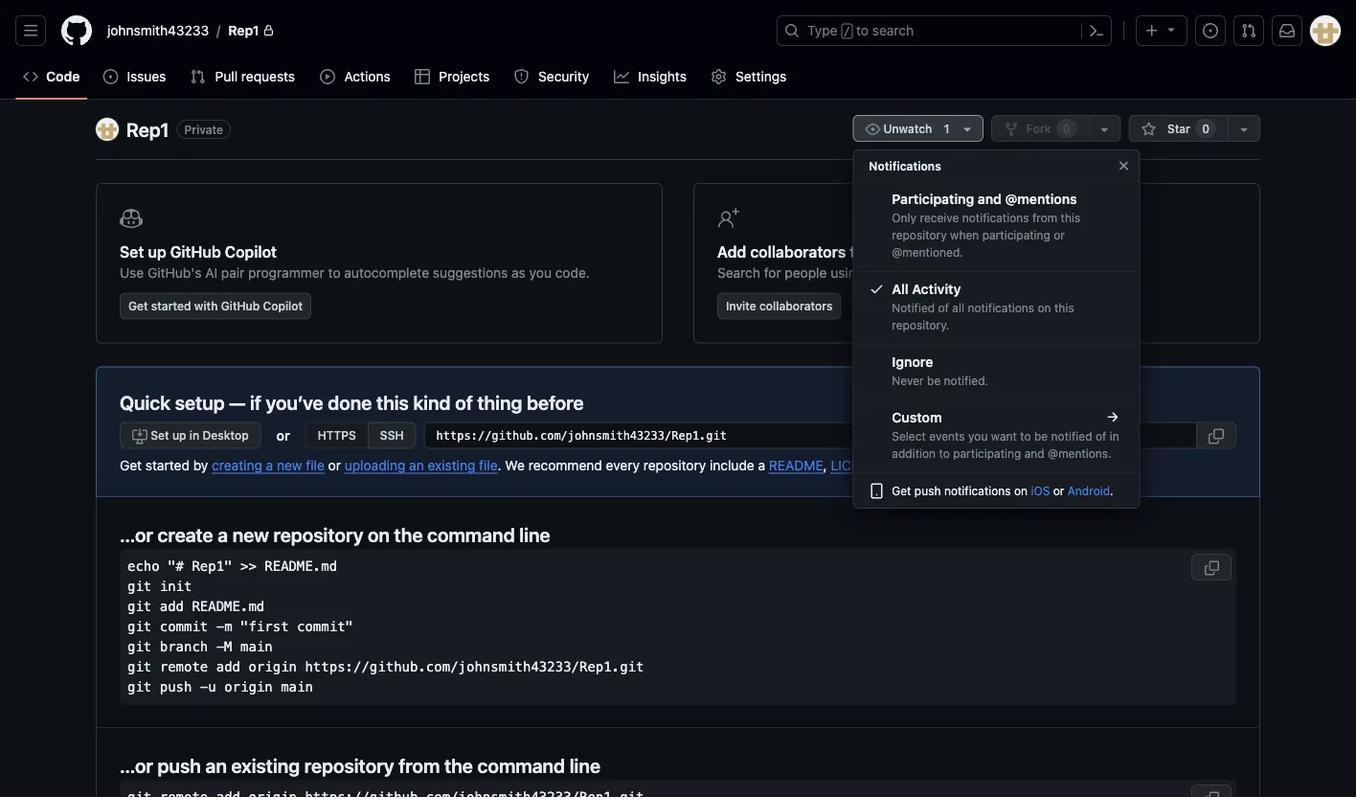 Task type: describe. For each thing, give the bounding box(es) containing it.
plus image
[[1145, 23, 1160, 38]]

people
[[785, 265, 827, 281]]

actions
[[344, 69, 391, 84]]

repository for …or push an existing repository from the command line
[[304, 754, 394, 777]]

1 horizontal spatial existing
[[428, 457, 476, 473]]

search
[[718, 265, 761, 281]]

add
[[718, 242, 747, 261]]

…or push an existing repository from the command line
[[120, 754, 601, 777]]

0 vertical spatial rep1
[[228, 23, 259, 38]]

"first
[[240, 619, 289, 635]]

issue opened image for git pull request icon
[[103, 69, 118, 84]]

you inside select events you want to be notified of in addition to participating and @mentions.
[[969, 429, 988, 443]]

1 horizontal spatial .
[[978, 457, 982, 473]]

1 vertical spatial origin
[[224, 679, 273, 695]]

Clone URL text field
[[424, 422, 1198, 449]]

0 vertical spatial readme.md
[[265, 559, 337, 574]]

addition
[[892, 446, 936, 460]]

notifications image
[[1280, 23, 1295, 38]]

…or create a new repository on the command line
[[120, 523, 550, 546]]

0 vertical spatial copy to clipboard image
[[1209, 429, 1225, 444]]

pull requests link
[[182, 62, 305, 91]]

@mentions.
[[1048, 446, 1112, 460]]

init
[[160, 579, 192, 595]]

get started with github copilot
[[128, 299, 303, 312]]

0 horizontal spatial a
[[218, 523, 228, 546]]

creating a new file link
[[212, 457, 325, 473]]

1 vertical spatial add
[[216, 659, 241, 675]]

never
[[892, 374, 924, 387]]

projects link
[[407, 62, 499, 91]]

set up in desktop
[[148, 429, 249, 442]]

github inside get started with github copilot link
[[221, 299, 260, 312]]

0 horizontal spatial and
[[893, 457, 916, 473]]

1 vertical spatial new
[[233, 523, 269, 546]]

their
[[868, 265, 896, 281]]

before
[[527, 391, 584, 413]]

all
[[953, 301, 965, 314]]

events
[[930, 429, 965, 443]]

commit"
[[297, 619, 354, 635]]

menu containing participating and @mentions
[[853, 142, 1140, 524]]

issue opened image for git pull request image
[[1203, 23, 1219, 38]]

2 horizontal spatial a
[[758, 457, 766, 473]]

ai
[[205, 265, 218, 281]]

kind
[[413, 391, 451, 413]]

set up in desktop link
[[120, 422, 261, 449]]

6 git from the top
[[127, 679, 152, 695]]

or right ios
[[1054, 484, 1065, 498]]

1 vertical spatial rep1
[[126, 118, 169, 140]]

get started with github copilot link
[[120, 293, 311, 320]]

2 vertical spatial -
[[200, 679, 208, 695]]

0 horizontal spatial add
[[160, 599, 184, 615]]

https button
[[305, 422, 368, 449]]

suggestions
[[433, 265, 508, 281]]

triangle down image
[[1164, 22, 1179, 37]]

lock image
[[263, 25, 275, 36]]

owner avatar image
[[96, 118, 119, 141]]

echo "# rep1" >> readme.md git init git add readme.md git commit -m "first commit" git branch -m main git remote add origin https://github.com/johnsmith43233/rep1.git git push -u origin main
[[127, 559, 644, 695]]

issues
[[127, 69, 166, 84]]

check image
[[869, 281, 885, 297]]

settings
[[736, 69, 787, 84]]

u
[[208, 679, 216, 695]]

https://github.com/johnsmith43233/rep1.git
[[305, 659, 644, 675]]

notified
[[892, 301, 935, 314]]

repo forked image
[[1004, 122, 1019, 137]]

0 vertical spatial -
[[216, 619, 224, 635]]

participating inside select events you want to be notified of in addition to participating and @mentions.
[[953, 446, 1022, 460]]

0 horizontal spatial in
[[190, 429, 199, 442]]

m
[[224, 619, 232, 635]]

up for in
[[172, 429, 186, 442]]

repository for …or create a new repository on the command line
[[274, 523, 364, 546]]

participating and @mentions only receive notifications from this repository when participating or @mentioned.
[[892, 191, 1081, 259]]

this inside add collaborators to this repository search for people using their github username or email address.
[[869, 242, 896, 261]]

code link
[[15, 62, 88, 91]]

every
[[606, 457, 640, 473]]

homepage image
[[61, 15, 92, 46]]

programmer
[[248, 265, 325, 281]]

push for get
[[915, 484, 941, 498]]

—
[[229, 391, 246, 413]]

quick setup — if you've done this kind of thing before
[[120, 391, 584, 413]]

1 , from the left
[[824, 457, 828, 473]]

"#
[[168, 559, 184, 574]]

star
[[1168, 122, 1191, 135]]

https
[[318, 429, 356, 442]]

/ for type
[[844, 25, 851, 38]]

0 horizontal spatial .
[[498, 457, 502, 473]]

github inside set up github copilot use github's ai pair programmer to autocomplete suggestions as you code.
[[170, 242, 221, 261]]

eye image
[[865, 122, 881, 137]]

get for get started by creating a new file or uploading an existing file .                we recommend every repository include a readme , license ,               and .gitignore .
[[120, 457, 142, 473]]

0 horizontal spatial an
[[206, 754, 227, 777]]

star 0
[[1165, 122, 1210, 135]]

play image
[[320, 69, 336, 84]]

notifications for and
[[963, 211, 1030, 224]]

started for with
[[151, 299, 191, 312]]

code.
[[555, 265, 590, 281]]

git pull request image
[[1242, 23, 1257, 38]]

set for in
[[151, 429, 169, 442]]

push for …or
[[158, 754, 201, 777]]

set up github copilot use github's ai pair programmer to autocomplete suggestions as you code.
[[120, 242, 590, 281]]

notified
[[1052, 429, 1093, 443]]

repository for add collaborators to this repository search for people using their github username or email address.
[[899, 242, 974, 261]]

1 vertical spatial existing
[[231, 754, 300, 777]]

uploading an existing file link
[[345, 457, 498, 473]]

star image
[[1142, 122, 1157, 137]]

from inside participating and @mentions only receive notifications from this repository when participating or @mentioned.
[[1033, 211, 1058, 224]]

/ for johnsmith43233
[[217, 23, 221, 38]]

desktop download image
[[132, 429, 148, 444]]

select events you want to be notified of in addition to participating and @mentions.
[[892, 429, 1120, 460]]

unwatch
[[881, 122, 936, 135]]

remote
[[160, 659, 208, 675]]

line for …or create a new repository on the command line
[[520, 523, 550, 546]]

1 vertical spatial -
[[216, 639, 224, 655]]

thing
[[477, 391, 523, 413]]

using
[[831, 265, 864, 281]]

or inside add collaborators to this repository search for people using their github username or email address.
[[1012, 265, 1024, 281]]

by
[[193, 457, 208, 473]]

license
[[831, 457, 885, 473]]

pull
[[215, 69, 238, 84]]

ignore
[[892, 354, 934, 369]]

2 vertical spatial notifications
[[945, 484, 1011, 498]]

1 file from the left
[[306, 457, 325, 473]]

branch
[[160, 639, 208, 655]]

get for get started with github copilot
[[128, 299, 148, 312]]

to left search
[[857, 23, 869, 38]]

username
[[947, 265, 1008, 281]]

for
[[764, 265, 781, 281]]

device mobile image
[[869, 483, 885, 499]]

>>
[[240, 559, 257, 574]]

.gitignore
[[920, 457, 978, 473]]

close menu image
[[1117, 158, 1132, 173]]

1 vertical spatial copy to clipboard image
[[1204, 791, 1220, 797]]

see your forks of this repository image
[[1098, 122, 1113, 137]]

desktop
[[203, 429, 249, 442]]

all
[[892, 281, 909, 297]]

to inside add collaborators to this repository search for people using their github username or email address.
[[850, 242, 865, 261]]

projects
[[439, 69, 490, 84]]

this up ssh button
[[377, 391, 409, 413]]

add collaborators to this repository search for people using their github username or email address.
[[718, 242, 1117, 281]]

this inside participating and @mentions only receive notifications from this repository when participating or @mentioned.
[[1061, 211, 1081, 224]]

notifications for activity
[[968, 301, 1035, 314]]

line for …or push an existing repository from the command line
[[570, 754, 601, 777]]

1 horizontal spatial a
[[266, 457, 273, 473]]

1 vertical spatial readme.md
[[192, 599, 265, 615]]

participating inside participating and @mentions only receive notifications from this repository when participating or @mentioned.
[[983, 228, 1051, 241]]

invite
[[726, 299, 757, 312]]

address.
[[1064, 265, 1117, 281]]

code
[[46, 69, 80, 84]]

…or for …or push an existing repository from the command line
[[120, 754, 153, 777]]

copilot image
[[120, 207, 143, 230]]

we
[[505, 457, 525, 473]]

ios link
[[1031, 484, 1050, 498]]

custom
[[892, 409, 942, 425]]



Task type: vqa. For each thing, say whether or not it's contained in the screenshot.
topmost GitHub
yes



Task type: locate. For each thing, give the bounding box(es) containing it.
1 horizontal spatial up
[[172, 429, 186, 442]]

1 vertical spatial an
[[206, 754, 227, 777]]

johnsmith43233 link
[[100, 15, 217, 46]]

1 vertical spatial of
[[455, 391, 473, 413]]

or down https button at the left bottom
[[328, 457, 341, 473]]

of right kind
[[455, 391, 473, 413]]

issue opened image inside issues link
[[103, 69, 118, 84]]

done
[[328, 391, 372, 413]]

get push notifications on ios or android .
[[892, 484, 1114, 498]]

to up using
[[850, 242, 865, 261]]

in down arrow right image
[[1110, 429, 1120, 443]]

1 horizontal spatial set
[[151, 429, 169, 442]]

collaborators up the people
[[751, 242, 846, 261]]

0 vertical spatial rep1 link
[[221, 15, 282, 46]]

of left all
[[939, 301, 949, 314]]

2 vertical spatial github
[[221, 299, 260, 312]]

on down email
[[1038, 301, 1052, 314]]

rep1 link up "pull requests"
[[221, 15, 282, 46]]

1 horizontal spatial of
[[939, 301, 949, 314]]

include
[[710, 457, 755, 473]]

private
[[185, 123, 223, 136]]

insights link
[[606, 62, 696, 91]]

issue opened image left git pull request image
[[1203, 23, 1219, 38]]

0 vertical spatial copilot
[[225, 242, 277, 261]]

main down commit"
[[281, 679, 313, 695]]

0 vertical spatial the
[[394, 523, 423, 546]]

0 horizontal spatial ,
[[824, 457, 828, 473]]

0 horizontal spatial of
[[455, 391, 473, 413]]

collaborators for invite
[[760, 299, 833, 312]]

and down select
[[893, 457, 916, 473]]

. left we
[[498, 457, 502, 473]]

notifications
[[963, 211, 1030, 224], [968, 301, 1035, 314], [945, 484, 1011, 498]]

gear image
[[711, 69, 727, 84]]

or inside participating and @mentions only receive notifications from this repository when participating or @mentioned.
[[1054, 228, 1065, 241]]

main down "first
[[240, 639, 273, 655]]

rep1 right owner avatar
[[126, 118, 169, 140]]

a
[[266, 457, 273, 473], [758, 457, 766, 473], [218, 523, 228, 546]]

0 horizontal spatial rep1 link
[[126, 118, 169, 140]]

select
[[892, 429, 926, 443]]

0 horizontal spatial on
[[368, 523, 390, 546]]

you right the as
[[530, 265, 552, 281]]

existing
[[428, 457, 476, 473], [231, 754, 300, 777]]

1 vertical spatial copilot
[[263, 299, 303, 312]]

setup
[[175, 391, 225, 413]]

0 vertical spatial …or
[[120, 523, 153, 546]]

or left email
[[1012, 265, 1024, 281]]

collaborators down the people
[[760, 299, 833, 312]]

m
[[224, 639, 232, 655]]

email
[[1028, 265, 1061, 281]]

1 …or from the top
[[120, 523, 153, 546]]

push inside echo "# rep1" >> readme.md git init git add readme.md git commit -m "first commit" git branch -m main git remote add origin https://github.com/johnsmith43233/rep1.git git push -u origin main
[[160, 679, 192, 695]]

readme.md
[[265, 559, 337, 574], [192, 599, 265, 615]]

1 vertical spatial be
[[1035, 429, 1048, 443]]

4 git from the top
[[127, 639, 152, 655]]

1 horizontal spatial file
[[479, 457, 498, 473]]

2 git from the top
[[127, 599, 152, 615]]

1 horizontal spatial you
[[969, 429, 988, 443]]

main
[[240, 639, 273, 655], [281, 679, 313, 695]]

you left want
[[969, 429, 988, 443]]

0 vertical spatial add
[[160, 599, 184, 615]]

2 file from the left
[[479, 457, 498, 473]]

you inside set up github copilot use github's ai pair programmer to autocomplete suggestions as you code.
[[530, 265, 552, 281]]

add down m
[[216, 659, 241, 675]]

1 horizontal spatial on
[[1015, 484, 1028, 498]]

copy to clipboard image
[[1204, 561, 1220, 576]]

0 horizontal spatial up
[[148, 242, 166, 261]]

1 horizontal spatial from
[[1033, 211, 1058, 224]]

get down use
[[128, 299, 148, 312]]

origin down "first
[[249, 659, 297, 675]]

type / to search
[[808, 23, 914, 38]]

1 horizontal spatial and
[[978, 191, 1002, 206]]

up inside set up github copilot use github's ai pair programmer to autocomplete suggestions as you code.
[[148, 242, 166, 261]]

1 vertical spatial main
[[281, 679, 313, 695]]

up up github's
[[148, 242, 166, 261]]

/ inside the johnsmith43233 /
[[217, 23, 221, 38]]

1 vertical spatial from
[[399, 754, 440, 777]]

quick
[[120, 391, 171, 413]]

to inside set up github copilot use github's ai pair programmer to autocomplete suggestions as you code.
[[328, 265, 341, 281]]

pull requests
[[215, 69, 295, 84]]

0 vertical spatial notifications
[[963, 211, 1030, 224]]

fork
[[1027, 122, 1052, 135]]

actions link
[[313, 62, 400, 91]]

0 horizontal spatial new
[[233, 523, 269, 546]]

and up ios
[[1025, 446, 1045, 460]]

participating down the @mentions
[[983, 228, 1051, 241]]

table image
[[415, 69, 430, 84]]

/ inside the type / to search
[[844, 25, 851, 38]]

an down ssh button
[[409, 457, 424, 473]]

1 vertical spatial rep1 link
[[126, 118, 169, 140]]

menu
[[853, 142, 1140, 524]]

copilot up pair
[[225, 242, 277, 261]]

invite collaborators link
[[718, 293, 842, 320]]

set up use
[[120, 242, 144, 261]]

you've
[[266, 391, 324, 413]]

get inside menu
[[892, 484, 912, 498]]

started for by
[[146, 457, 190, 473]]

notifications
[[869, 159, 942, 172]]

0 vertical spatial collaborators
[[751, 242, 846, 261]]

security link
[[506, 62, 599, 91]]

this inside all activity notified of all notifications on this repository.
[[1055, 301, 1075, 314]]

1 vertical spatial issue opened image
[[103, 69, 118, 84]]

and up when at top
[[978, 191, 1002, 206]]

1 vertical spatial on
[[1015, 484, 1028, 498]]

get down desktop download icon
[[120, 457, 142, 473]]

0 vertical spatial origin
[[249, 659, 297, 675]]

a right include
[[758, 457, 766, 473]]

new right "creating" at the left of the page
[[277, 457, 302, 473]]

be right never
[[927, 374, 941, 387]]

0 right star
[[1203, 122, 1210, 135]]

this down email
[[1055, 301, 1075, 314]]

…or for …or create a new repository on the command line
[[120, 523, 153, 546]]

security
[[539, 69, 590, 84]]

participating down want
[[953, 446, 1022, 460]]

1 vertical spatial participating
[[953, 446, 1022, 460]]

on left ios
[[1015, 484, 1028, 498]]

collaborators
[[751, 242, 846, 261], [760, 299, 833, 312]]

@mentions
[[1006, 191, 1078, 206]]

graph image
[[614, 69, 629, 84]]

0 horizontal spatial line
[[520, 523, 550, 546]]

pair
[[221, 265, 245, 281]]

notified.
[[944, 374, 989, 387]]

0 horizontal spatial from
[[399, 754, 440, 777]]

set right desktop download icon
[[151, 429, 169, 442]]

notifications down .gitignore
[[945, 484, 1011, 498]]

/ up pull
[[217, 23, 221, 38]]

0 horizontal spatial existing
[[231, 754, 300, 777]]

1 horizontal spatial line
[[570, 754, 601, 777]]

0 horizontal spatial file
[[306, 457, 325, 473]]

an
[[409, 457, 424, 473], [206, 754, 227, 777]]

command for …or create a new repository on the command line
[[427, 523, 515, 546]]

autocomplete
[[344, 265, 429, 281]]

notifications down "username"
[[968, 301, 1035, 314]]

2 , from the left
[[885, 457, 889, 473]]

of inside all activity notified of all notifications on this repository.
[[939, 301, 949, 314]]

shield image
[[514, 69, 529, 84]]

1 git from the top
[[127, 579, 152, 595]]

from
[[1033, 211, 1058, 224], [399, 754, 440, 777]]

code image
[[23, 69, 38, 84]]

file down https button at the left bottom
[[306, 457, 325, 473]]

collaborators inside add collaborators to this repository search for people using their github username or email address.
[[751, 242, 846, 261]]

on inside all activity notified of all notifications on this repository.
[[1038, 301, 1052, 314]]

an down u
[[206, 754, 227, 777]]

command for …or push an existing repository from the command line
[[478, 754, 565, 777]]

1 horizontal spatial /
[[844, 25, 851, 38]]

android link
[[1068, 484, 1111, 498]]

to
[[857, 23, 869, 38], [850, 242, 865, 261], [328, 265, 341, 281], [1021, 429, 1032, 443], [939, 446, 950, 460]]

new up >>
[[233, 523, 269, 546]]

the for on
[[394, 523, 423, 546]]

0 vertical spatial from
[[1033, 211, 1058, 224]]

uploading
[[345, 457, 406, 473]]

up down setup
[[172, 429, 186, 442]]

copy to clipboard image
[[1209, 429, 1225, 444], [1204, 791, 1220, 797]]

2 horizontal spatial of
[[1096, 429, 1107, 443]]

get started by creating a new file or uploading an existing file .                we recommend every repository include a readme , license ,               and .gitignore .
[[120, 457, 982, 473]]

0 vertical spatial command
[[427, 523, 515, 546]]

origin
[[249, 659, 297, 675], [224, 679, 273, 695]]

to down events
[[939, 446, 950, 460]]

notifications inside participating and @mentions only receive notifications from this repository when participating or @mentioned.
[[963, 211, 1030, 224]]

notifications inside all activity notified of all notifications on this repository.
[[968, 301, 1035, 314]]

…or
[[120, 523, 153, 546], [120, 754, 153, 777]]

@mentioned.
[[892, 245, 964, 259]]

get for get push notifications on ios or android .
[[892, 484, 912, 498]]

5 git from the top
[[127, 659, 152, 675]]

origin right u
[[224, 679, 273, 695]]

android
[[1068, 484, 1111, 498]]

1 horizontal spatial issue opened image
[[1203, 23, 1219, 38]]

get
[[128, 299, 148, 312], [120, 457, 142, 473], [892, 484, 912, 498]]

requests
[[241, 69, 295, 84]]

1 vertical spatial you
[[969, 429, 988, 443]]

0 vertical spatial on
[[1038, 301, 1052, 314]]

0 vertical spatial existing
[[428, 457, 476, 473]]

1 horizontal spatial main
[[281, 679, 313, 695]]

in inside select events you want to be notified of in addition to participating and @mentions.
[[1110, 429, 1120, 443]]

. up get push notifications on ios or android .
[[978, 457, 982, 473]]

/ right type
[[844, 25, 851, 38]]

to right want
[[1021, 429, 1032, 443]]

on down uploading
[[368, 523, 390, 546]]

0 vertical spatial of
[[939, 301, 949, 314]]

copilot inside set up github copilot use github's ai pair programmer to autocomplete suggestions as you code.
[[225, 242, 277, 261]]

rep1 left lock icon at the top left
[[228, 23, 259, 38]]

started left by
[[146, 457, 190, 473]]

or down the @mentions
[[1054, 228, 1065, 241]]

/
[[217, 23, 221, 38], [844, 25, 851, 38]]

person add image
[[718, 207, 741, 230]]

johnsmith43233
[[107, 23, 209, 38]]

repository
[[892, 228, 947, 241], [899, 242, 974, 261], [644, 457, 706, 473], [274, 523, 364, 546], [304, 754, 394, 777]]

repository inside add collaborators to this repository search for people using their github username or email address.
[[899, 242, 974, 261]]

2 vertical spatial of
[[1096, 429, 1107, 443]]

2 horizontal spatial and
[[1025, 446, 1045, 460]]

0 vertical spatial get
[[128, 299, 148, 312]]

issue opened image left 'issues'
[[103, 69, 118, 84]]

0 horizontal spatial /
[[217, 23, 221, 38]]

ssh button
[[368, 422, 416, 449]]

search
[[873, 23, 914, 38]]

ios
[[1031, 484, 1050, 498]]

copilot down programmer
[[263, 299, 303, 312]]

0 for fork 0
[[1063, 122, 1071, 135]]

1 horizontal spatial rep1 link
[[221, 15, 282, 46]]

0 vertical spatial new
[[277, 457, 302, 473]]

1 horizontal spatial an
[[409, 457, 424, 473]]

1 vertical spatial …or
[[120, 754, 153, 777]]

be inside ignore never be notified.
[[927, 374, 941, 387]]

1 horizontal spatial be
[[1035, 429, 1048, 443]]

3 git from the top
[[127, 619, 152, 635]]

1 horizontal spatial add
[[216, 659, 241, 675]]

, left license link
[[824, 457, 828, 473]]

github down @mentioned.
[[900, 265, 943, 281]]

readme.md up m
[[192, 599, 265, 615]]

rep1 link right owner avatar
[[126, 118, 169, 140]]

type
[[808, 23, 838, 38]]

github inside add collaborators to this repository search for people using their github username or email address.
[[900, 265, 943, 281]]

arrow right image
[[1105, 410, 1120, 425]]

this down the @mentions
[[1061, 211, 1081, 224]]

when
[[951, 228, 980, 241]]

set inside set up github copilot use github's ai pair programmer to autocomplete suggestions as you code.
[[120, 242, 144, 261]]

in up by
[[190, 429, 199, 442]]

of inside select events you want to be notified of in addition to participating and @mentions.
[[1096, 429, 1107, 443]]

rep1"
[[192, 559, 232, 574]]

rep1 link
[[221, 15, 282, 46], [126, 118, 169, 140]]

. inside menu
[[1111, 484, 1114, 498]]

1 vertical spatial line
[[570, 754, 601, 777]]

1 horizontal spatial rep1
[[228, 23, 259, 38]]

a right "creating" at the left of the page
[[266, 457, 273, 473]]

command palette image
[[1089, 23, 1105, 38]]

list containing johnsmith43233 /
[[100, 15, 766, 46]]

git pull request image
[[190, 69, 205, 84]]

- up m
[[216, 619, 224, 635]]

1
[[944, 122, 950, 135]]

0 horizontal spatial rep1
[[126, 118, 169, 140]]

add this repository to a list image
[[1237, 122, 1252, 137]]

2 vertical spatial push
[[158, 754, 201, 777]]

and inside select events you want to be notified of in addition to participating and @mentions.
[[1025, 446, 1045, 460]]

on
[[1038, 301, 1052, 314], [1015, 484, 1028, 498], [368, 523, 390, 546]]

up
[[148, 242, 166, 261], [172, 429, 186, 442]]

only
[[892, 211, 917, 224]]

the for from
[[445, 754, 473, 777]]

1 horizontal spatial in
[[1110, 429, 1120, 443]]

be inside select events you want to be notified of in addition to participating and @mentions.
[[1035, 429, 1048, 443]]

0 vertical spatial set
[[120, 242, 144, 261]]

1 vertical spatial command
[[478, 754, 565, 777]]

of down arrow right image
[[1096, 429, 1107, 443]]

file left we
[[479, 457, 498, 473]]

ignore never be notified.
[[892, 354, 989, 387]]

2 …or from the top
[[120, 754, 153, 777]]

ssh
[[380, 429, 404, 442]]

, left the addition
[[885, 457, 889, 473]]

2 0 from the left
[[1203, 122, 1210, 135]]

0 users starred this repository element
[[1196, 119, 1217, 138]]

0 vertical spatial participating
[[983, 228, 1051, 241]]

to right programmer
[[328, 265, 341, 281]]

creating
[[212, 457, 262, 473]]

use
[[120, 265, 144, 281]]

0 horizontal spatial the
[[394, 523, 423, 546]]

0 vertical spatial line
[[520, 523, 550, 546]]

push inside menu
[[915, 484, 941, 498]]

settings link
[[704, 62, 796, 91]]

1 vertical spatial github
[[900, 265, 943, 281]]

github up ai
[[170, 242, 221, 261]]

1 0 from the left
[[1063, 122, 1071, 135]]

readme.md down …or create a new repository on the command line
[[265, 559, 337, 574]]

1 vertical spatial started
[[146, 457, 190, 473]]

started down github's
[[151, 299, 191, 312]]

of
[[939, 301, 949, 314], [455, 391, 473, 413], [1096, 429, 1107, 443]]

0 horizontal spatial be
[[927, 374, 941, 387]]

1 horizontal spatial ,
[[885, 457, 889, 473]]

1 horizontal spatial 0
[[1203, 122, 1210, 135]]

1 horizontal spatial new
[[277, 457, 302, 473]]

add down the init
[[160, 599, 184, 615]]

up for github
[[148, 242, 166, 261]]

2 horizontal spatial .
[[1111, 484, 1114, 498]]

1 horizontal spatial the
[[445, 754, 473, 777]]

want
[[991, 429, 1017, 443]]

1 vertical spatial the
[[445, 754, 473, 777]]

this up their
[[869, 242, 896, 261]]

get right device mobile image
[[892, 484, 912, 498]]

0 horizontal spatial issue opened image
[[103, 69, 118, 84]]

a up rep1"
[[218, 523, 228, 546]]

1 vertical spatial set
[[151, 429, 169, 442]]

0 horizontal spatial set
[[120, 242, 144, 261]]

participating
[[892, 191, 975, 206]]

insights
[[638, 69, 687, 84]]

github down pair
[[221, 299, 260, 312]]

up inside set up in desktop link
[[172, 429, 186, 442]]

repository.
[[892, 318, 950, 332]]

0 right "fork"
[[1063, 122, 1071, 135]]

or up creating a new file link
[[277, 428, 290, 443]]

be left notified
[[1035, 429, 1048, 443]]

readme link
[[769, 457, 824, 473]]

0 vertical spatial be
[[927, 374, 941, 387]]

0 horizontal spatial main
[[240, 639, 273, 655]]

. down @mentions. at the bottom of the page
[[1111, 484, 1114, 498]]

0 for star 0
[[1203, 122, 1210, 135]]

set for github
[[120, 242, 144, 261]]

notifications up when at top
[[963, 211, 1030, 224]]

collaborators for add
[[751, 242, 846, 261]]

0 vertical spatial main
[[240, 639, 273, 655]]

create
[[158, 523, 213, 546]]

recommend
[[529, 457, 602, 473]]

- down remote
[[200, 679, 208, 695]]

list
[[100, 15, 766, 46]]

if
[[250, 391, 262, 413]]

repository inside participating and @mentions only receive notifications from this repository when participating or @mentioned.
[[892, 228, 947, 241]]

collaborators inside "invite collaborators" link
[[760, 299, 833, 312]]

- down m
[[216, 639, 224, 655]]

set
[[120, 242, 144, 261], [151, 429, 169, 442]]

0 vertical spatial up
[[148, 242, 166, 261]]

issue opened image
[[1203, 23, 1219, 38], [103, 69, 118, 84]]

and inside participating and @mentions only receive notifications from this repository when participating or @mentioned.
[[978, 191, 1002, 206]]



